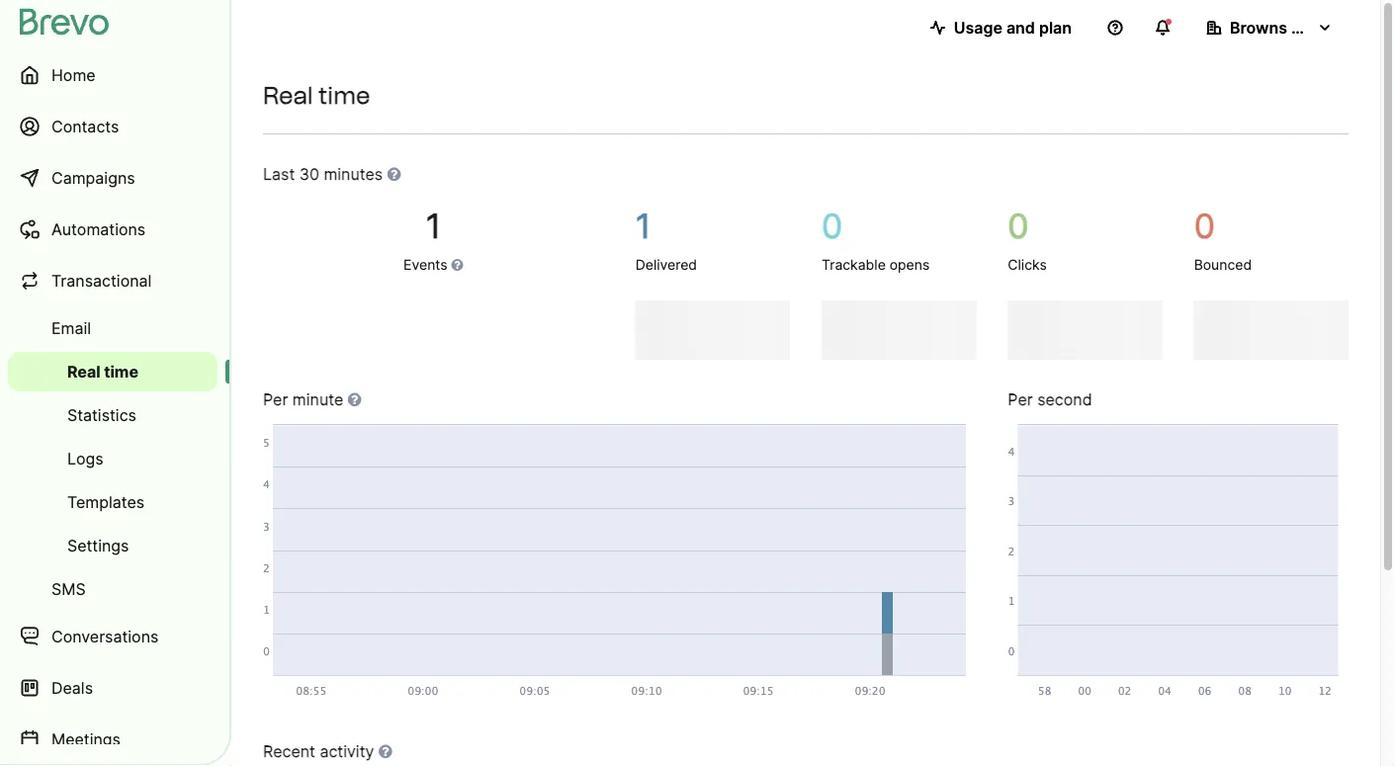 Task type: locate. For each thing, give the bounding box(es) containing it.
30
[[299, 164, 319, 183]]

1 1 from the left
[[426, 205, 441, 246]]

1
[[426, 205, 441, 246], [636, 205, 651, 246]]

per
[[263, 390, 288, 409], [1008, 390, 1033, 409]]

1 horizontal spatial real time
[[263, 81, 370, 109]]

email
[[51, 318, 91, 338]]

2 per from the left
[[1008, 390, 1033, 409]]

browns
[[1230, 18, 1287, 37]]

sms link
[[8, 570, 218, 609]]

0 up clicks
[[1008, 205, 1029, 246]]

2 horizontal spatial 0
[[1194, 205, 1215, 246]]

2 1 from the left
[[636, 205, 651, 246]]

1 vertical spatial time
[[104, 362, 138, 381]]

1 horizontal spatial 0
[[1008, 205, 1029, 246]]

per second
[[1008, 390, 1092, 409]]

statistics link
[[8, 396, 218, 435]]

2 0 from the left
[[1008, 205, 1029, 246]]

trackable
[[822, 257, 886, 273]]

plan
[[1039, 18, 1072, 37]]

0 horizontal spatial time
[[104, 362, 138, 381]]

real time up statistics at the bottom left of the page
[[67, 362, 138, 381]]

statistics
[[67, 405, 136, 425]]

1 per from the left
[[263, 390, 288, 409]]

0 horizontal spatial real
[[67, 362, 100, 381]]

per left minute
[[263, 390, 288, 409]]

0 up bounced
[[1194, 205, 1215, 246]]

1 horizontal spatial per
[[1008, 390, 1033, 409]]

opens
[[890, 257, 930, 273]]

1 0 from the left
[[822, 205, 843, 246]]

1 horizontal spatial 1
[[636, 205, 651, 246]]

0 horizontal spatial 0
[[822, 205, 843, 246]]

0 for trackable opens
[[822, 205, 843, 246]]

time
[[318, 81, 370, 109], [104, 362, 138, 381]]

recent activity
[[263, 742, 379, 761]]

1 horizontal spatial real
[[263, 81, 313, 109]]

contacts link
[[8, 103, 218, 150]]

real
[[263, 81, 313, 109], [67, 362, 100, 381]]

time up minutes
[[318, 81, 370, 109]]

enterprise
[[1291, 18, 1371, 37]]

1 for delivered
[[636, 205, 651, 246]]

1 up events
[[426, 205, 441, 246]]

email link
[[8, 309, 218, 348]]

per for per minute
[[263, 390, 288, 409]]

last 30 minutes
[[263, 164, 387, 183]]

0
[[822, 205, 843, 246], [1008, 205, 1029, 246], [1194, 205, 1215, 246]]

clicks
[[1008, 257, 1047, 273]]

real time
[[263, 81, 370, 109], [67, 362, 138, 381]]

real time up 30
[[263, 81, 370, 109]]

0 vertical spatial time
[[318, 81, 370, 109]]

usage and plan button
[[914, 8, 1088, 47]]

0 horizontal spatial per
[[263, 390, 288, 409]]

home
[[51, 65, 96, 85]]

3 0 from the left
[[1194, 205, 1215, 246]]

1 vertical spatial real
[[67, 362, 100, 381]]

real up last
[[263, 81, 313, 109]]

deals link
[[8, 665, 218, 712]]

second
[[1038, 390, 1092, 409]]

1 horizontal spatial time
[[318, 81, 370, 109]]

activity
[[320, 742, 374, 761]]

1 vertical spatial real time
[[67, 362, 138, 381]]

real down email
[[67, 362, 100, 381]]

0 up trackable
[[822, 205, 843, 246]]

per left 'second'
[[1008, 390, 1033, 409]]

time down email link
[[104, 362, 138, 381]]

0 horizontal spatial 1
[[426, 205, 441, 246]]

recent
[[263, 742, 315, 761]]

meetings
[[51, 730, 121, 749]]

1 up delivered
[[636, 205, 651, 246]]



Task type: describe. For each thing, give the bounding box(es) containing it.
home link
[[8, 51, 218, 99]]

per for per second
[[1008, 390, 1033, 409]]

automations
[[51, 220, 146, 239]]

real time link
[[8, 352, 218, 392]]

and
[[1007, 18, 1035, 37]]

browns enterprise
[[1230, 18, 1371, 37]]

templates link
[[8, 483, 218, 522]]

sms
[[51, 580, 86, 599]]

logs link
[[8, 439, 218, 479]]

real inside the real time link
[[67, 362, 100, 381]]

last
[[263, 164, 295, 183]]

conversations link
[[8, 613, 218, 661]]

usage
[[954, 18, 1003, 37]]

0 for clicks
[[1008, 205, 1029, 246]]

browns enterprise button
[[1191, 8, 1371, 47]]

campaigns
[[51, 168, 135, 187]]

delivered
[[636, 257, 697, 273]]

deals
[[51, 678, 93, 698]]

logs
[[67, 449, 104, 468]]

per minute
[[263, 390, 348, 409]]

trackable opens
[[822, 257, 930, 273]]

contacts
[[51, 117, 119, 136]]

automations link
[[8, 206, 218, 253]]

bounced
[[1194, 257, 1252, 273]]

settings link
[[8, 526, 218, 566]]

1 for events
[[426, 205, 441, 246]]

campaigns link
[[8, 154, 218, 202]]

transactional link
[[8, 257, 218, 305]]

minutes
[[324, 164, 383, 183]]

conversations
[[51, 627, 159, 646]]

templates
[[67, 492, 145, 512]]

usage and plan
[[954, 18, 1072, 37]]

settings
[[67, 536, 129, 555]]

0 horizontal spatial real time
[[67, 362, 138, 381]]

0 vertical spatial real time
[[263, 81, 370, 109]]

events
[[404, 257, 451, 273]]

0 for bounced
[[1194, 205, 1215, 246]]

minute
[[293, 390, 343, 409]]

meetings link
[[8, 716, 218, 763]]

transactional
[[51, 271, 152, 290]]

0 vertical spatial real
[[263, 81, 313, 109]]



Task type: vqa. For each thing, say whether or not it's contained in the screenshot.
Reset link on the top right
no



